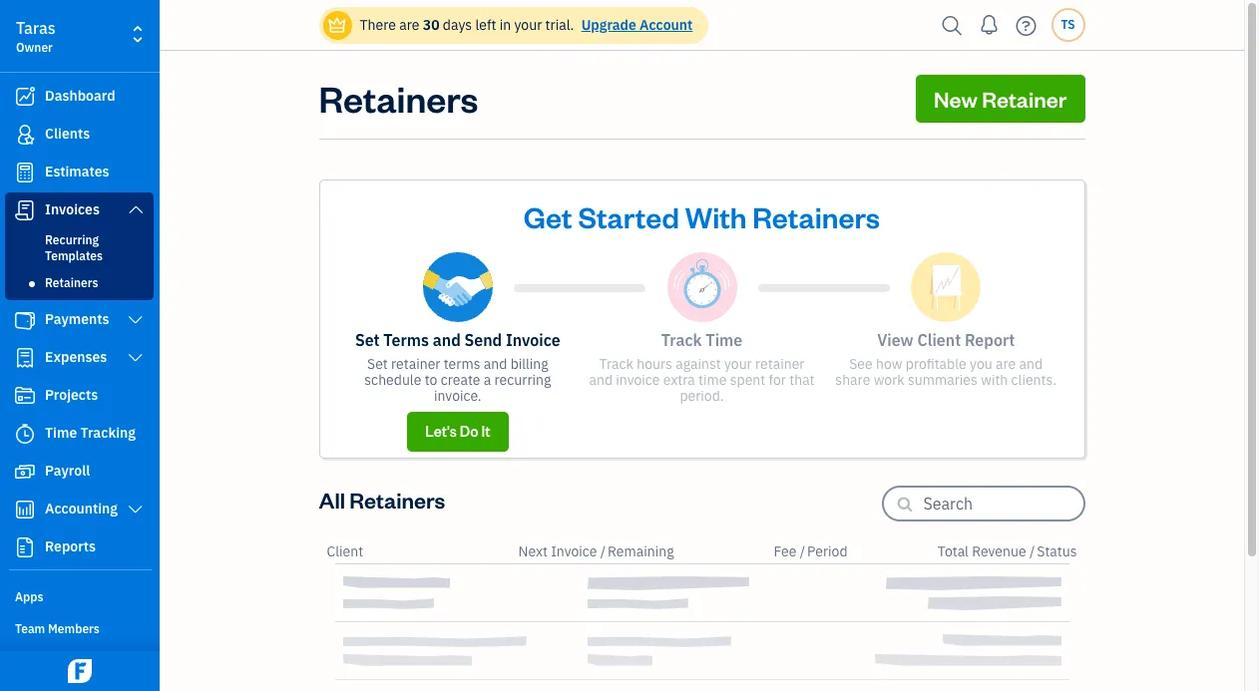 Task type: vqa. For each thing, say whether or not it's contained in the screenshot.
group by group
no



Task type: describe. For each thing, give the bounding box(es) containing it.
0 horizontal spatial client
[[327, 543, 363, 561]]

it
[[482, 422, 491, 441]]

chevron large down image
[[126, 312, 145, 328]]

1 horizontal spatial track
[[662, 330, 702, 350]]

accounting link
[[5, 492, 154, 528]]

invoice
[[616, 371, 660, 389]]

members
[[48, 622, 100, 637]]

estimate image
[[13, 163, 37, 183]]

chevron large down image for expenses
[[126, 350, 145, 366]]

team
[[15, 622, 45, 637]]

Search text field
[[924, 488, 1084, 520]]

let's do it
[[425, 422, 491, 441]]

retainers inside 'main' element
[[45, 276, 98, 290]]

and up terms
[[433, 330, 461, 350]]

period.
[[680, 387, 724, 405]]

upgrade account link
[[578, 16, 693, 34]]

to
[[425, 371, 438, 389]]

time
[[699, 371, 727, 389]]

timer image
[[13, 424, 37, 444]]

let's do it button
[[407, 412, 509, 452]]

total
[[938, 543, 969, 561]]

there
[[360, 16, 396, 34]]

see
[[850, 355, 873, 373]]

/ for total revenue
[[1030, 543, 1035, 561]]

team members
[[15, 622, 100, 637]]

left
[[476, 16, 497, 34]]

reports
[[45, 538, 96, 556]]

taras owner
[[16, 18, 55, 55]]

days
[[443, 16, 472, 34]]

notifications image
[[974, 5, 1006, 45]]

there are 30 days left in your trial. upgrade account
[[360, 16, 693, 34]]

started
[[578, 198, 680, 236]]

status
[[1037, 543, 1078, 561]]

view client report see how profitable you are and share work summaries with clients.
[[836, 330, 1057, 389]]

recurring
[[495, 371, 551, 389]]

taras
[[16, 18, 55, 38]]

30
[[423, 16, 440, 34]]

payroll link
[[5, 454, 154, 490]]

chevron large down image for accounting
[[126, 502, 145, 518]]

let's
[[425, 422, 457, 441]]

apps
[[15, 590, 43, 605]]

reports link
[[5, 530, 154, 566]]

0 horizontal spatial your
[[515, 16, 542, 34]]

ts
[[1062, 17, 1076, 32]]

client image
[[13, 125, 37, 145]]

clients
[[45, 125, 90, 143]]

period
[[808, 543, 848, 561]]

revenue
[[972, 543, 1027, 561]]

retainer for time
[[756, 355, 805, 373]]

retainer
[[982, 85, 1068, 113]]

next invoice / remaining
[[519, 543, 674, 561]]

estimates
[[45, 163, 109, 181]]

projects link
[[5, 378, 154, 414]]

schedule
[[365, 371, 422, 389]]

invoice.
[[434, 387, 482, 405]]

against
[[676, 355, 721, 373]]

fee
[[774, 543, 797, 561]]

1 vertical spatial set
[[367, 355, 388, 373]]

and inside view client report see how profitable you are and share work summaries with clients.
[[1020, 355, 1043, 373]]

expense image
[[13, 348, 37, 368]]

recurring templates
[[45, 233, 103, 264]]

estimates link
[[5, 155, 154, 191]]

and down send
[[484, 355, 507, 373]]

new retainer button
[[916, 75, 1086, 123]]

retainer for terms
[[391, 355, 441, 373]]

get started with retainers
[[524, 198, 881, 236]]

set terms and send invoice set retainer terms and billing schedule to create a recurring invoice.
[[355, 330, 561, 405]]

2 / from the left
[[800, 543, 806, 561]]

that
[[790, 371, 815, 389]]

invoice inside set terms and send invoice set retainer terms and billing schedule to create a recurring invoice.
[[506, 330, 561, 350]]

extra
[[664, 371, 696, 389]]

with
[[685, 198, 747, 236]]

expenses link
[[5, 340, 154, 376]]

1 vertical spatial invoice
[[551, 543, 597, 561]]

report
[[965, 330, 1015, 350]]

new retainer
[[934, 85, 1068, 113]]

new
[[934, 85, 978, 113]]

clients.
[[1012, 371, 1057, 389]]

accounting
[[45, 500, 118, 518]]

recurring templates link
[[9, 229, 150, 269]]

account
[[640, 16, 693, 34]]



Task type: locate. For each thing, give the bounding box(es) containing it.
track up against
[[662, 330, 702, 350]]

payment image
[[13, 310, 37, 330]]

chevron large down image inside invoices link
[[126, 202, 145, 218]]

summaries
[[908, 371, 978, 389]]

0 horizontal spatial are
[[399, 16, 420, 34]]

search image
[[937, 10, 969, 40]]

3 chevron large down image from the top
[[126, 502, 145, 518]]

and left invoice
[[589, 371, 613, 389]]

do
[[460, 422, 479, 441]]

freshbooks image
[[64, 660, 96, 684]]

project image
[[13, 386, 37, 406]]

all retainers
[[319, 486, 446, 514]]

time right timer icon on the bottom left of the page
[[45, 424, 77, 442]]

report image
[[13, 538, 37, 558]]

are left 30
[[399, 16, 420, 34]]

client up profitable on the bottom of the page
[[918, 330, 961, 350]]

1 horizontal spatial /
[[800, 543, 806, 561]]

remaining
[[608, 543, 674, 561]]

crown image
[[327, 14, 348, 35]]

chevron large down image down chevron large down image
[[126, 350, 145, 366]]

/ left remaining
[[601, 543, 606, 561]]

for
[[769, 371, 787, 389]]

share
[[836, 371, 871, 389]]

/ right fee
[[800, 543, 806, 561]]

1 vertical spatial are
[[996, 355, 1016, 373]]

recurring
[[45, 233, 99, 248]]

with
[[981, 371, 1008, 389]]

chevron large down image for invoices
[[126, 202, 145, 218]]

are inside view client report see how profitable you are and share work summaries with clients.
[[996, 355, 1016, 373]]

hours
[[637, 355, 673, 373]]

how
[[876, 355, 903, 373]]

trial.
[[546, 16, 574, 34]]

fee / period
[[774, 543, 848, 561]]

payroll
[[45, 462, 90, 480]]

in
[[500, 16, 511, 34]]

1 horizontal spatial retainer
[[756, 355, 805, 373]]

and inside track time track hours against your retainer and invoice extra time spent for that period.
[[589, 371, 613, 389]]

total revenue / status
[[938, 543, 1078, 561]]

1 vertical spatial time
[[45, 424, 77, 442]]

set
[[355, 330, 380, 350], [367, 355, 388, 373]]

time up against
[[706, 330, 743, 350]]

main element
[[0, 0, 225, 692]]

1 horizontal spatial client
[[918, 330, 961, 350]]

time inside 'main' element
[[45, 424, 77, 442]]

time inside track time track hours against your retainer and invoice extra time spent for that period.
[[706, 330, 743, 350]]

0 vertical spatial track
[[662, 330, 702, 350]]

3 / from the left
[[1030, 543, 1035, 561]]

owner
[[16, 40, 53, 55]]

invoices
[[45, 201, 100, 219]]

chevron large down image right accounting
[[126, 502, 145, 518]]

retainer right time
[[756, 355, 805, 373]]

terms
[[384, 330, 429, 350]]

and right with
[[1020, 355, 1043, 373]]

/ for next invoice
[[601, 543, 606, 561]]

track
[[662, 330, 702, 350], [599, 355, 634, 373]]

spent
[[730, 371, 766, 389]]

clients link
[[5, 117, 154, 153]]

projects
[[45, 386, 98, 404]]

billing
[[511, 355, 549, 373]]

chevron large down image inside expenses link
[[126, 350, 145, 366]]

2 chevron large down image from the top
[[126, 350, 145, 366]]

1 chevron large down image from the top
[[126, 202, 145, 218]]

/ left the status
[[1030, 543, 1035, 561]]

2 horizontal spatial /
[[1030, 543, 1035, 561]]

your right in
[[515, 16, 542, 34]]

retainers link
[[9, 272, 150, 295]]

payments
[[45, 310, 109, 328]]

apps link
[[5, 582, 154, 612]]

0 vertical spatial your
[[515, 16, 542, 34]]

chevron large down image
[[126, 202, 145, 218], [126, 350, 145, 366], [126, 502, 145, 518]]

your inside track time track hours against your retainer and invoice extra time spent for that period.
[[725, 355, 752, 373]]

chevron large down image right invoices
[[126, 202, 145, 218]]

client inside view client report see how profitable you are and share work summaries with clients.
[[918, 330, 961, 350]]

0 horizontal spatial track
[[599, 355, 634, 373]]

dashboard
[[45, 87, 115, 105]]

0 vertical spatial set
[[355, 330, 380, 350]]

invoice
[[506, 330, 561, 350], [551, 543, 597, 561]]

all
[[319, 486, 345, 514]]

0 vertical spatial client
[[918, 330, 961, 350]]

upgrade
[[582, 16, 637, 34]]

0 vertical spatial invoice
[[506, 330, 561, 350]]

1 horizontal spatial time
[[706, 330, 743, 350]]

you
[[970, 355, 993, 373]]

0 vertical spatial are
[[399, 16, 420, 34]]

set left terms
[[355, 330, 380, 350]]

0 horizontal spatial /
[[601, 543, 606, 561]]

expenses
[[45, 348, 107, 366]]

dashboard image
[[13, 87, 37, 107]]

profitable
[[906, 355, 967, 373]]

time tracking
[[45, 424, 136, 442]]

1 vertical spatial client
[[327, 543, 363, 561]]

dashboard link
[[5, 79, 154, 115]]

next
[[519, 543, 548, 561]]

retainer inside track time track hours against your retainer and invoice extra time spent for that period.
[[756, 355, 805, 373]]

client down all
[[327, 543, 363, 561]]

track time track hours against your retainer and invoice extra time spent for that period.
[[589, 330, 815, 405]]

your
[[515, 16, 542, 34], [725, 355, 752, 373]]

time tracking link
[[5, 416, 154, 452]]

1 horizontal spatial are
[[996, 355, 1016, 373]]

money image
[[13, 462, 37, 482]]

your right against
[[725, 355, 752, 373]]

chart image
[[13, 500, 37, 520]]

0 horizontal spatial retainer
[[391, 355, 441, 373]]

2 retainer from the left
[[756, 355, 805, 373]]

a
[[484, 371, 491, 389]]

work
[[874, 371, 905, 389]]

get
[[524, 198, 573, 236]]

0 vertical spatial chevron large down image
[[126, 202, 145, 218]]

1 / from the left
[[601, 543, 606, 561]]

1 vertical spatial chevron large down image
[[126, 350, 145, 366]]

ts button
[[1052, 8, 1086, 42]]

retainers
[[319, 75, 479, 122], [753, 198, 881, 236], [45, 276, 98, 290], [350, 486, 446, 514]]

1 horizontal spatial your
[[725, 355, 752, 373]]

create
[[441, 371, 481, 389]]

track left hours
[[599, 355, 634, 373]]

2 vertical spatial chevron large down image
[[126, 502, 145, 518]]

retainer inside set terms and send invoice set retainer terms and billing schedule to create a recurring invoice.
[[391, 355, 441, 373]]

payments link
[[5, 302, 154, 338]]

are
[[399, 16, 420, 34], [996, 355, 1016, 373]]

set down terms
[[367, 355, 388, 373]]

1 retainer from the left
[[391, 355, 441, 373]]

1 vertical spatial track
[[599, 355, 634, 373]]

templates
[[45, 249, 103, 264]]

are right you
[[996, 355, 1016, 373]]

invoice right 'next'
[[551, 543, 597, 561]]

/
[[601, 543, 606, 561], [800, 543, 806, 561], [1030, 543, 1035, 561]]

0 horizontal spatial time
[[45, 424, 77, 442]]

invoice image
[[13, 201, 37, 221]]

go to help image
[[1011, 10, 1043, 40]]

team members link
[[5, 614, 154, 644]]

retainer down terms
[[391, 355, 441, 373]]

retainer
[[391, 355, 441, 373], [756, 355, 805, 373]]

send
[[465, 330, 502, 350]]

clock 04 image
[[667, 253, 737, 322]]

0 vertical spatial time
[[706, 330, 743, 350]]

invoices link
[[5, 193, 154, 229]]

view
[[878, 330, 914, 350]]

1 vertical spatial your
[[725, 355, 752, 373]]

invoice up 'billing'
[[506, 330, 561, 350]]



